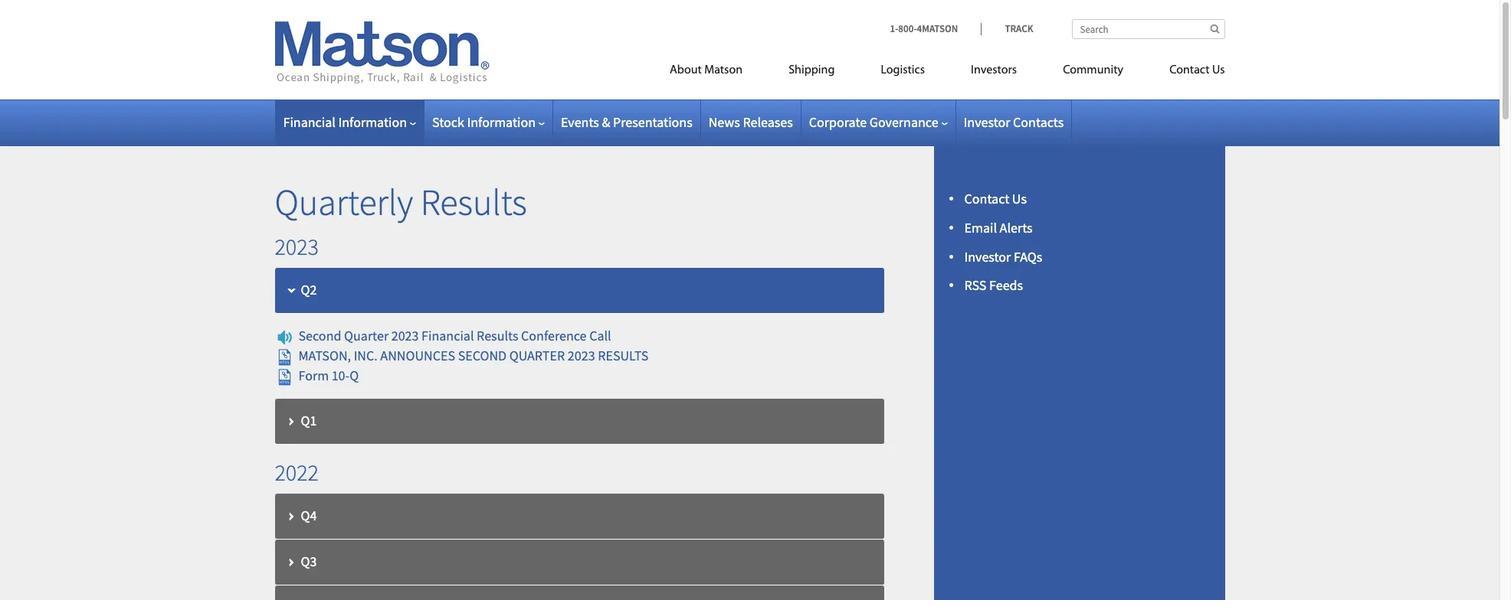Task type: describe. For each thing, give the bounding box(es) containing it.
results
[[598, 347, 649, 365]]

track
[[1005, 22, 1034, 35]]

corporate
[[809, 113, 867, 131]]

Search search field
[[1072, 19, 1225, 39]]

matson image
[[275, 21, 489, 84]]

investors
[[971, 64, 1017, 77]]

second
[[299, 327, 341, 345]]

form
[[299, 367, 329, 385]]

information for financial information
[[338, 113, 407, 131]]

q4
[[301, 507, 317, 525]]

1 vertical spatial contact
[[965, 190, 1010, 208]]

email alerts link
[[965, 219, 1033, 237]]

call
[[590, 327, 611, 345]]

financial information link
[[283, 113, 416, 131]]

contacts
[[1013, 113, 1064, 131]]

investor faqs link
[[965, 248, 1043, 266]]

events
[[561, 113, 599, 131]]

news releases
[[709, 113, 793, 131]]

second quarter 2023 financial results conference call matson, inc. announces second quarter 2023 results form 10-q
[[299, 327, 649, 385]]

0 vertical spatial contact us link
[[1147, 57, 1225, 88]]

community
[[1063, 64, 1124, 77]]

q2
[[301, 281, 317, 299]]

community link
[[1040, 57, 1147, 88]]

alerts
[[1000, 219, 1033, 237]]

events & presentations link
[[561, 113, 693, 131]]

contact inside top menu navigation
[[1170, 64, 1210, 77]]

matson, inc. announces second quarter 2023 results link
[[275, 347, 649, 365]]

about matson link
[[647, 57, 766, 88]]

releases
[[743, 113, 793, 131]]

0 vertical spatial 2023
[[275, 232, 319, 261]]

stock information
[[432, 113, 536, 131]]

stock
[[432, 113, 464, 131]]

email
[[965, 219, 997, 237]]

email alerts
[[965, 219, 1033, 237]]

governance
[[870, 113, 939, 131]]

contact us inside top menu navigation
[[1170, 64, 1225, 77]]

search image
[[1211, 24, 1220, 34]]

shipping link
[[766, 57, 858, 88]]

conference
[[521, 327, 587, 345]]

stock information link
[[432, 113, 545, 131]]

us inside top menu navigation
[[1212, 64, 1225, 77]]

0 vertical spatial results
[[421, 179, 527, 225]]

quarter
[[344, 327, 389, 345]]

logistics
[[881, 64, 925, 77]]



Task type: vqa. For each thing, say whether or not it's contained in the screenshot.
Officer inside Matthew            J.            Cox Chairman and Chief Executive Officer
no



Task type: locate. For each thing, give the bounding box(es) containing it.
q
[[350, 367, 359, 385]]

about matson
[[670, 64, 743, 77]]

investor contacts link
[[964, 113, 1064, 131]]

1 horizontal spatial 2023
[[391, 327, 419, 345]]

contact us
[[1170, 64, 1225, 77], [965, 190, 1027, 208]]

2023 up the "announces"
[[391, 327, 419, 345]]

investor
[[964, 113, 1011, 131], [965, 248, 1011, 266]]

4matson
[[917, 22, 958, 35]]

news
[[709, 113, 740, 131]]

2023 down call
[[568, 347, 595, 365]]

information down matson image
[[338, 113, 407, 131]]

0 horizontal spatial information
[[338, 113, 407, 131]]

shipping
[[789, 64, 835, 77]]

results
[[421, 179, 527, 225], [477, 327, 518, 345]]

us up alerts
[[1012, 190, 1027, 208]]

0 horizontal spatial 2023
[[275, 232, 319, 261]]

1-800-4matson link
[[890, 22, 981, 35]]

contact up email
[[965, 190, 1010, 208]]

information right stock
[[467, 113, 536, 131]]

1 vertical spatial financial
[[422, 327, 474, 345]]

0 horizontal spatial financial
[[283, 113, 336, 131]]

0 horizontal spatial us
[[1012, 190, 1027, 208]]

investor down the investors link
[[964, 113, 1011, 131]]

investor for investor faqs
[[965, 248, 1011, 266]]

us
[[1212, 64, 1225, 77], [1012, 190, 1027, 208]]

quarter
[[510, 347, 565, 365]]

logistics link
[[858, 57, 948, 88]]

track link
[[981, 22, 1034, 35]]

0 vertical spatial contact us
[[1170, 64, 1225, 77]]

0 vertical spatial us
[[1212, 64, 1225, 77]]

us down "search" image
[[1212, 64, 1225, 77]]

contact
[[1170, 64, 1210, 77], [965, 190, 1010, 208]]

information
[[338, 113, 407, 131], [467, 113, 536, 131]]

investor faqs
[[965, 248, 1043, 266]]

1 vertical spatial investor
[[965, 248, 1011, 266]]

0 vertical spatial financial
[[283, 113, 336, 131]]

investors link
[[948, 57, 1040, 88]]

financial inside second quarter 2023 financial results conference call matson, inc. announces second quarter 2023 results form 10-q
[[422, 327, 474, 345]]

faqs
[[1014, 248, 1043, 266]]

about
[[670, 64, 702, 77]]

0 horizontal spatial contact us
[[965, 190, 1027, 208]]

2023
[[275, 232, 319, 261], [391, 327, 419, 345], [568, 347, 595, 365]]

0 vertical spatial contact
[[1170, 64, 1210, 77]]

feeds
[[990, 277, 1023, 295]]

news releases link
[[709, 113, 793, 131]]

None search field
[[1072, 19, 1225, 39]]

results inside second quarter 2023 financial results conference call matson, inc. announces second quarter 2023 results form 10-q
[[477, 327, 518, 345]]

10-
[[332, 367, 350, 385]]

contact us down "search" image
[[1170, 64, 1225, 77]]

events & presentations
[[561, 113, 693, 131]]

1 information from the left
[[338, 113, 407, 131]]

contact us link down "search" image
[[1147, 57, 1225, 88]]

financial information
[[283, 113, 407, 131]]

1-800-4matson
[[890, 22, 958, 35]]

1 horizontal spatial us
[[1212, 64, 1225, 77]]

investor up rss feeds link at the right top of the page
[[965, 248, 1011, 266]]

&
[[602, 113, 610, 131]]

second quarter 2023 financial results conference call link
[[275, 327, 611, 345]]

corporate governance link
[[809, 113, 948, 131]]

1 vertical spatial contact us link
[[965, 190, 1027, 208]]

investor for investor contacts
[[964, 113, 1011, 131]]

q1
[[301, 412, 317, 430]]

matson
[[705, 64, 743, 77]]

1 vertical spatial contact us
[[965, 190, 1027, 208]]

investor contacts
[[964, 113, 1064, 131]]

1 vertical spatial us
[[1012, 190, 1027, 208]]

matson,
[[299, 347, 351, 365]]

q3
[[301, 553, 317, 571]]

information for stock information
[[467, 113, 536, 131]]

rss
[[965, 277, 987, 295]]

2 vertical spatial 2023
[[568, 347, 595, 365]]

contact us up email alerts
[[965, 190, 1027, 208]]

financial
[[283, 113, 336, 131], [422, 327, 474, 345]]

contact down search search box
[[1170, 64, 1210, 77]]

0 vertical spatial investor
[[964, 113, 1011, 131]]

2022
[[275, 458, 319, 487]]

0 horizontal spatial contact
[[965, 190, 1010, 208]]

1-
[[890, 22, 899, 35]]

1 vertical spatial results
[[477, 327, 518, 345]]

inc.
[[354, 347, 378, 365]]

quarterly
[[275, 179, 413, 225]]

rss feeds link
[[965, 277, 1023, 295]]

1 horizontal spatial financial
[[422, 327, 474, 345]]

2 horizontal spatial 2023
[[568, 347, 595, 365]]

rss feeds
[[965, 277, 1023, 295]]

top menu navigation
[[601, 57, 1225, 88]]

second
[[458, 347, 507, 365]]

contact us link
[[1147, 57, 1225, 88], [965, 190, 1027, 208]]

quarterly results
[[275, 179, 527, 225]]

0 horizontal spatial contact us link
[[965, 190, 1027, 208]]

800-
[[899, 22, 917, 35]]

presentations
[[613, 113, 693, 131]]

1 horizontal spatial information
[[467, 113, 536, 131]]

1 horizontal spatial contact
[[1170, 64, 1210, 77]]

1 horizontal spatial contact us
[[1170, 64, 1225, 77]]

form 10-q link
[[275, 367, 359, 385]]

corporate governance
[[809, 113, 939, 131]]

2023 up q2
[[275, 232, 319, 261]]

contact us link up email alerts
[[965, 190, 1027, 208]]

announces
[[380, 347, 455, 365]]

1 vertical spatial 2023
[[391, 327, 419, 345]]

1 horizontal spatial contact us link
[[1147, 57, 1225, 88]]

2 information from the left
[[467, 113, 536, 131]]



